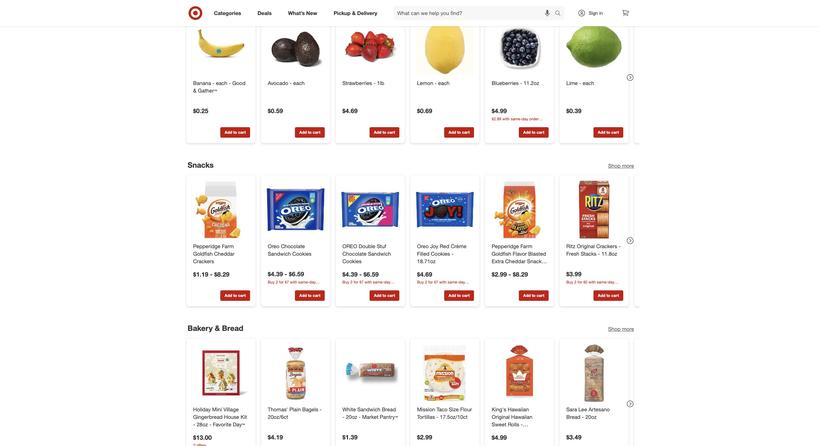 Task type: locate. For each thing, give the bounding box(es) containing it.
add to cart button for oreo joy red crème filled cookies - 18.71oz
[[444, 291, 474, 301]]

0 vertical spatial $4.69
[[342, 107, 358, 115]]

$4.99
[[492, 107, 507, 115], [492, 434, 507, 442]]

0 vertical spatial more
[[622, 163, 634, 169]]

add to cart for lemon - each
[[449, 130, 470, 135]]

services
[[492, 122, 506, 127], [278, 285, 293, 290], [577, 285, 591, 290], [353, 286, 367, 291], [427, 286, 442, 291]]

& for bakery
[[215, 324, 220, 333]]

buy inside $3.99 buy 2 for $5 with same-day order services
[[566, 280, 573, 285]]

& right the pickup
[[352, 10, 356, 16]]

sandwich
[[268, 251, 291, 257], [368, 251, 391, 257], [357, 407, 380, 413]]

0 vertical spatial &
[[352, 10, 356, 16]]

shop more for bakery & bread
[[608, 326, 634, 333]]

0 horizontal spatial 20oz
[[346, 414, 357, 421]]

$4.39 - $6.59 buy 2 for $7 with same-day order services on select items down oreo double stuf chocolate sandwich cookies link
[[342, 271, 395, 291]]

0 horizontal spatial $7
[[285, 280, 289, 285]]

add to cart button for oreo double stuf chocolate sandwich cookies
[[370, 291, 399, 301]]

cart for ritz original crackers - fresh stacks - 11.8oz
[[611, 293, 619, 298]]

1 $4.99 from the top
[[492, 107, 507, 115]]

0 horizontal spatial original
[[492, 414, 510, 421]]

cookies for $4.39 - $6.59
[[342, 258, 362, 265]]

$4.39 down oreo double stuf chocolate sandwich cookies
[[342, 271, 358, 278]]

deals
[[258, 10, 272, 16]]

4 each from the left
[[583, 80, 594, 87]]

each inside lemon - each link
[[438, 80, 450, 87]]

oreo
[[268, 243, 279, 250], [417, 243, 429, 250]]

extra
[[492, 258, 504, 265]]

1 each from the left
[[216, 80, 227, 87]]

each right avocado
[[293, 80, 305, 87]]

shop for bakery & bread
[[608, 326, 621, 333]]

day inside the $4.99 $2.99 with same-day order services
[[522, 117, 528, 121]]

1 horizontal spatial 20oz
[[585, 414, 597, 421]]

gingerbread
[[193, 414, 222, 421]]

king's hawaiian original hawaiian sweet rolls - 12oz/12ct image
[[490, 344, 549, 402], [490, 344, 549, 402]]

1 pepperidge from the left
[[193, 243, 220, 250]]

shop more button
[[608, 162, 634, 170], [608, 326, 634, 333]]

0 horizontal spatial farm
[[222, 243, 234, 250]]

pepperidge for pepperidge farm goldfish cheddar crackers
[[193, 243, 220, 250]]

each inside avocado - each link
[[293, 80, 305, 87]]

banana
[[193, 80, 211, 87]]

banana - each - good & gather™ image
[[192, 17, 250, 76], [192, 17, 250, 76]]

oreo double stuf chocolate sandwich cookies image
[[341, 181, 399, 239], [341, 181, 399, 239]]

1 vertical spatial $4.69
[[417, 271, 432, 278]]

blueberries - 11.2oz image
[[490, 17, 549, 76], [490, 17, 549, 76]]

$0.39
[[566, 107, 582, 115]]

ritz original crackers - fresh stacks - 11.8oz link
[[566, 243, 622, 258]]

2 goldfish from the left
[[492, 251, 511, 257]]

original up 'sweet'
[[492, 414, 510, 421]]

cart for pepperidge farm goldfish cheddar crackers
[[238, 293, 246, 298]]

2 horizontal spatial crackers
[[596, 243, 617, 250]]

cookies for $4.69
[[431, 251, 450, 257]]

20oz/6ct
[[268, 414, 288, 421]]

filled
[[417, 251, 429, 257]]

2 vertical spatial &
[[215, 324, 220, 333]]

$4.39 down the oreo chocolate sandwich cookies
[[268, 270, 283, 278]]

ritz original crackers - fresh stacks - 11.8oz image
[[565, 181, 623, 239], [565, 181, 623, 239]]

2 pepperidge from the left
[[492, 243, 519, 250]]

each inside banana - each - good & gather™
[[216, 80, 227, 87]]

cookies inside the oreo chocolate sandwich cookies
[[292, 251, 311, 257]]

order inside $4.69 buy 2 for $7 with same-day order services
[[417, 286, 426, 291]]

2 horizontal spatial &
[[352, 10, 356, 16]]

each right "lime"
[[583, 80, 594, 87]]

$4.69 down strawberries
[[342, 107, 358, 115]]

farm for pepperidge farm goldfish flavor blasted extra cheddar snack crackers $2.99 - $8.29
[[520, 243, 532, 250]]

same-
[[511, 117, 522, 121], [298, 280, 309, 285], [597, 280, 608, 285], [373, 280, 384, 285], [448, 280, 459, 285]]

1 horizontal spatial buy 2 for $7 with same-day order services on select items button
[[342, 280, 399, 291]]

1 horizontal spatial cheddar
[[505, 258, 526, 265]]

2 horizontal spatial cookies
[[431, 251, 450, 257]]

20oz down artesano
[[585, 414, 597, 421]]

for
[[279, 280, 284, 285], [578, 280, 582, 285], [354, 280, 358, 285], [428, 280, 433, 285]]

pepperidge farm goldfish flavor blasted extra cheddar snack crackers link
[[492, 243, 547, 272]]

1 farm from the left
[[222, 243, 234, 250]]

banana - each - good & gather™ link
[[193, 80, 249, 95]]

1 vertical spatial original
[[492, 414, 510, 421]]

0 vertical spatial shop more
[[608, 163, 634, 169]]

0 horizontal spatial chocolate
[[281, 243, 305, 250]]

shop for snacks
[[608, 163, 621, 169]]

12oz/12ct
[[492, 429, 515, 436]]

1 horizontal spatial $4.39 - $6.59 buy 2 for $7 with same-day order services on select items
[[342, 271, 395, 291]]

holiday mini village gingerbread house kit - 28oz - favorite day™ image
[[192, 344, 250, 402], [192, 344, 250, 402]]

shop more button for bakery & bread
[[608, 326, 634, 333]]

mission taco size flour tortillas - 17.5oz/10ct
[[417, 407, 472, 421]]

0 vertical spatial crackers
[[596, 243, 617, 250]]

0 horizontal spatial cookies
[[292, 251, 311, 257]]

$1.39
[[342, 434, 358, 441]]

add to cart button for pepperidge farm goldfish flavor blasted extra cheddar snack crackers
[[519, 291, 549, 301]]

0 vertical spatial $4.99
[[492, 107, 507, 115]]

lemon - each image
[[416, 17, 474, 76], [416, 17, 474, 76]]

ritz original crackers - fresh stacks - 11.8oz
[[566, 243, 621, 257]]

fresh
[[566, 251, 579, 257]]

chocolate
[[281, 243, 305, 250], [342, 251, 366, 257]]

cookies inside oreo joy red crème filled cookies - 18.71oz
[[431, 251, 450, 257]]

to for ritz original crackers - fresh stacks - 11.8oz
[[606, 293, 610, 298]]

1 horizontal spatial farm
[[520, 243, 532, 250]]

sara
[[566, 407, 577, 413]]

$4.69
[[342, 107, 358, 115], [417, 271, 432, 278]]

deals link
[[252, 6, 280, 20]]

$7 down oreo double stuf chocolate sandwich cookies
[[359, 280, 363, 285]]

1 vertical spatial chocolate
[[342, 251, 366, 257]]

pepperidge inside pepperidge farm goldfish cheddar crackers
[[193, 243, 220, 250]]

1 vertical spatial crackers
[[193, 258, 214, 265]]

1 horizontal spatial $7
[[359, 280, 363, 285]]

0 horizontal spatial $6.59
[[289, 270, 304, 278]]

to for avocado - each
[[308, 130, 312, 135]]

pepperidge up $1.19 - $8.29
[[193, 243, 220, 250]]

2 vertical spatial crackers
[[492, 266, 513, 272]]

sara lee artesano bread - 20oz image
[[565, 344, 623, 402], [565, 344, 623, 402]]

each right lemon
[[438, 80, 450, 87]]

1 horizontal spatial goldfish
[[492, 251, 511, 257]]

1 horizontal spatial $4.69
[[417, 271, 432, 278]]

bread down "sara"
[[566, 414, 580, 421]]

1 shop more from the top
[[608, 163, 634, 169]]

on for chocolate
[[369, 286, 373, 291]]

1 horizontal spatial bread
[[382, 407, 396, 413]]

cart for oreo chocolate sandwich cookies
[[313, 293, 320, 298]]

1 horizontal spatial cookies
[[342, 258, 362, 265]]

0 vertical spatial $2.99
[[492, 117, 501, 121]]

1 shop from the top
[[608, 163, 621, 169]]

2 shop more from the top
[[608, 326, 634, 333]]

stacks
[[581, 251, 597, 257]]

each for $0.59
[[293, 80, 305, 87]]

0 vertical spatial shop more button
[[608, 162, 634, 170]]

2 shop more button from the top
[[608, 326, 634, 333]]

oreo double stuf chocolate sandwich cookies
[[342, 243, 391, 265]]

0 horizontal spatial items
[[311, 285, 321, 290]]

$8.29 down snack
[[513, 271, 528, 278]]

1 horizontal spatial on
[[369, 286, 373, 291]]

0 horizontal spatial $4.39 - $6.59 buy 2 for $7 with same-day order services on select items
[[268, 270, 321, 290]]

1 vertical spatial shop
[[608, 326, 621, 333]]

1 horizontal spatial $4.39
[[342, 271, 358, 278]]

1 horizontal spatial original
[[577, 243, 595, 250]]

add
[[225, 130, 232, 135], [299, 130, 307, 135], [374, 130, 381, 135], [449, 130, 456, 135], [523, 130, 531, 135], [598, 130, 605, 135], [225, 293, 232, 298], [299, 293, 307, 298], [374, 293, 381, 298], [449, 293, 456, 298], [523, 293, 531, 298], [598, 293, 605, 298]]

0 horizontal spatial $4.39
[[268, 270, 283, 278]]

1 vertical spatial $2.99
[[492, 271, 507, 278]]

order
[[529, 117, 539, 121], [268, 285, 277, 290], [566, 285, 576, 290], [342, 286, 352, 291], [417, 286, 426, 291]]

17.5oz/10ct
[[440, 414, 468, 421]]

0 horizontal spatial cheddar
[[214, 251, 234, 257]]

$6.59
[[289, 270, 304, 278], [364, 271, 379, 278]]

1 horizontal spatial select
[[374, 286, 385, 291]]

0 horizontal spatial &
[[193, 87, 196, 94]]

what's new link
[[283, 6, 326, 20]]

20oz inside the white sandwich bread - 20oz - market pantry™
[[346, 414, 357, 421]]

& right bakery
[[215, 324, 220, 333]]

add to cart for oreo chocolate sandwich cookies
[[299, 293, 320, 298]]

cheddar up $1.19 - $8.29
[[214, 251, 234, 257]]

sara lee artesano bread - 20oz
[[566, 407, 610, 421]]

1 vertical spatial bread
[[382, 407, 396, 413]]

1 vertical spatial shop more
[[608, 326, 634, 333]]

11.8oz
[[602, 251, 617, 257]]

strawberries - 1lb image
[[341, 17, 399, 76], [341, 17, 399, 76]]

farm inside pepperidge farm goldfish cheddar crackers
[[222, 243, 234, 250]]

$4.39 - $6.59 buy 2 for $7 with same-day order services on select items for chocolate
[[342, 271, 395, 291]]

bread for bakery & bread
[[222, 324, 243, 333]]

1 oreo from the left
[[268, 243, 279, 250]]

$2.99
[[492, 117, 501, 121], [492, 271, 507, 278], [417, 434, 432, 441]]

each for $0.69
[[438, 80, 450, 87]]

pepperidge
[[193, 243, 220, 250], [492, 243, 519, 250]]

$5
[[583, 280, 587, 285]]

ritz
[[566, 243, 575, 250]]

cheddar inside pepperidge farm goldfish cheddar crackers
[[214, 251, 234, 257]]

2 farm from the left
[[520, 243, 532, 250]]

village
[[223, 407, 239, 413]]

thomas' plain bagels - 20oz/6ct image
[[266, 344, 325, 402], [266, 344, 325, 402]]

more for snacks
[[622, 163, 634, 169]]

bagels
[[302, 407, 318, 413]]

1 horizontal spatial &
[[215, 324, 220, 333]]

to for blueberries - 11.2oz
[[532, 130, 536, 135]]

lime - each image
[[565, 17, 623, 76], [565, 17, 623, 76]]

1 vertical spatial &
[[193, 87, 196, 94]]

cart for oreo double stuf chocolate sandwich cookies
[[387, 293, 395, 298]]

add to cart for lime - each
[[598, 130, 619, 135]]

2 more from the top
[[622, 326, 634, 333]]

2 horizontal spatial $7
[[434, 280, 438, 285]]

red
[[440, 243, 449, 250]]

to for pepperidge farm goldfish cheddar crackers
[[233, 293, 237, 298]]

pepperidge farm goldfish flavor blasted extra cheddar snack crackers image
[[490, 181, 549, 239], [490, 181, 549, 239]]

1 horizontal spatial $6.59
[[364, 271, 379, 278]]

mission taco size flour tortillas - 17.5oz/10ct image
[[416, 344, 474, 402], [416, 344, 474, 402]]

0 horizontal spatial on
[[294, 285, 298, 290]]

shop more for snacks
[[608, 163, 634, 169]]

20oz
[[346, 414, 357, 421], [585, 414, 597, 421]]

0 horizontal spatial $4.69
[[342, 107, 358, 115]]

farm up $1.19 - $8.29
[[222, 243, 234, 250]]

- inside sara lee artesano bread - 20oz
[[582, 414, 584, 421]]

1 horizontal spatial chocolate
[[342, 251, 366, 257]]

0 vertical spatial bread
[[222, 324, 243, 333]]

0 horizontal spatial goldfish
[[193, 251, 213, 257]]

oreo joy red crème filled cookies - 18.71oz image
[[416, 181, 474, 239], [416, 181, 474, 239]]

thomas' plain bagels - 20oz/6ct link
[[268, 406, 323, 421]]

items
[[311, 285, 321, 290], [386, 286, 395, 291]]

add to cart button for strawberries - 1lb
[[370, 127, 399, 138]]

$4.69 inside $4.69 buy 2 for $7 with same-day order services
[[417, 271, 432, 278]]

$8.29 inside pepperidge farm goldfish flavor blasted extra cheddar snack crackers $2.99 - $8.29
[[513, 271, 528, 278]]

day
[[522, 117, 528, 121], [309, 280, 316, 285], [608, 280, 614, 285], [384, 280, 390, 285], [459, 280, 465, 285]]

$6.59 down oreo double stuf chocolate sandwich cookies link
[[364, 271, 379, 278]]

0 horizontal spatial select
[[299, 285, 310, 290]]

hawaiian
[[508, 407, 529, 413], [511, 414, 532, 421]]

avocado - each image
[[266, 17, 325, 76], [266, 17, 325, 76]]

each for $0.39
[[583, 80, 594, 87]]

original
[[577, 243, 595, 250], [492, 414, 510, 421]]

new
[[306, 10, 317, 16]]

2
[[276, 280, 278, 285], [574, 280, 576, 285], [350, 280, 352, 285], [425, 280, 427, 285]]

with inside $4.69 buy 2 for $7 with same-day order services
[[439, 280, 447, 285]]

goldfish up extra
[[492, 251, 511, 257]]

$8.29
[[214, 271, 229, 278], [513, 271, 528, 278]]

add to cart
[[225, 130, 246, 135], [299, 130, 320, 135], [374, 130, 395, 135], [449, 130, 470, 135], [523, 130, 544, 135], [598, 130, 619, 135], [225, 293, 246, 298], [299, 293, 320, 298], [374, 293, 395, 298], [449, 293, 470, 298], [523, 293, 544, 298], [598, 293, 619, 298]]

1 more from the top
[[622, 163, 634, 169]]

buy 2 for $7 with same-day order services on select items button for cookies
[[268, 280, 325, 290]]

king's hawaiian original hawaiian sweet rolls - 12oz/12ct link
[[492, 406, 547, 436]]

add for blueberries - 11.2oz
[[523, 130, 531, 135]]

add to cart for avocado - each
[[299, 130, 320, 135]]

cart for lime - each
[[611, 130, 619, 135]]

2 horizontal spatial bread
[[566, 414, 580, 421]]

farm inside pepperidge farm goldfish flavor blasted extra cheddar snack crackers $2.99 - $8.29
[[520, 243, 532, 250]]

to for strawberries - 1lb
[[382, 130, 386, 135]]

2 oreo from the left
[[417, 243, 429, 250]]

1 $8.29 from the left
[[214, 271, 229, 278]]

pepperidge farm goldfish cheddar crackers image
[[192, 181, 250, 239], [192, 181, 250, 239]]

2 $8.29 from the left
[[513, 271, 528, 278]]

$4.69 down '18.71oz' at the right bottom
[[417, 271, 432, 278]]

1 horizontal spatial pepperidge
[[492, 243, 519, 250]]

add to cart for strawberries - 1lb
[[374, 130, 395, 135]]

add to cart for pepperidge farm goldfish flavor blasted extra cheddar snack crackers
[[523, 293, 544, 298]]

add for oreo joy red crème filled cookies - 18.71oz
[[449, 293, 456, 298]]

crackers down extra
[[492, 266, 513, 272]]

1 vertical spatial cheddar
[[505, 258, 526, 265]]

pickup & delivery link
[[328, 6, 386, 20]]

$7 down '18.71oz' at the right bottom
[[434, 280, 438, 285]]

pepperidge inside pepperidge farm goldfish flavor blasted extra cheddar snack crackers $2.99 - $8.29
[[492, 243, 519, 250]]

$4.99 down 'sweet'
[[492, 434, 507, 442]]

for inside $4.69 buy 2 for $7 with same-day order services
[[428, 280, 433, 285]]

20oz down white
[[346, 414, 357, 421]]

0 horizontal spatial crackers
[[193, 258, 214, 265]]

$6.59 down oreo chocolate sandwich cookies link
[[289, 270, 304, 278]]

kit
[[241, 414, 247, 421]]

2 vertical spatial bread
[[566, 414, 580, 421]]

1 goldfish from the left
[[193, 251, 213, 257]]

cart
[[238, 130, 246, 135], [313, 130, 320, 135], [387, 130, 395, 135], [462, 130, 470, 135], [537, 130, 544, 135], [611, 130, 619, 135], [238, 293, 246, 298], [313, 293, 320, 298], [387, 293, 395, 298], [462, 293, 470, 298], [537, 293, 544, 298], [611, 293, 619, 298]]

0 vertical spatial chocolate
[[281, 243, 305, 250]]

on for cookies
[[294, 285, 298, 290]]

oreo chocolate sandwich cookies image
[[266, 181, 325, 239], [266, 181, 325, 239]]

cheddar down flavor
[[505, 258, 526, 265]]

bread inside the white sandwich bread - 20oz - market pantry™
[[382, 407, 396, 413]]

blueberries - 11.2oz
[[492, 80, 539, 87]]

2 each from the left
[[293, 80, 305, 87]]

shop more button for snacks
[[608, 162, 634, 170]]

$8.29 down pepperidge farm goldfish cheddar crackers link
[[214, 271, 229, 278]]

cart for blueberries - 11.2oz
[[537, 130, 544, 135]]

pantry™
[[380, 414, 398, 421]]

original up stacks
[[577, 243, 595, 250]]

$2.99 inside pepperidge farm goldfish flavor blasted extra cheddar snack crackers $2.99 - $8.29
[[492, 271, 507, 278]]

goldfish inside pepperidge farm goldfish flavor blasted extra cheddar snack crackers $2.99 - $8.29
[[492, 251, 511, 257]]

pepperidge up flavor
[[492, 243, 519, 250]]

28oz
[[197, 422, 208, 428]]

same- inside the $4.99 $2.99 with same-day order services
[[511, 117, 522, 121]]

1 shop more button from the top
[[608, 162, 634, 170]]

$3.99 buy 2 for $5 with same-day order services
[[566, 270, 614, 290]]

$4.39 - $6.59 buy 2 for $7 with same-day order services on select items down oreo chocolate sandwich cookies link
[[268, 270, 321, 290]]

2 shop from the top
[[608, 326, 621, 333]]

oreo inside oreo joy red crème filled cookies - 18.71oz
[[417, 243, 429, 250]]

0 vertical spatial shop
[[608, 163, 621, 169]]

$7 for cookies
[[285, 280, 289, 285]]

buy 2 for $5 with same-day order services button
[[566, 280, 623, 290]]

lime - each link
[[566, 80, 622, 87]]

with inside the $4.99 $2.99 with same-day order services
[[502, 117, 510, 121]]

crackers up 11.8oz
[[596, 243, 617, 250]]

0 horizontal spatial buy 2 for $7 with same-day order services on select items button
[[268, 280, 325, 290]]

goldfish up $1.19
[[193, 251, 213, 257]]

same- inside $4.69 buy 2 for $7 with same-day order services
[[448, 280, 459, 285]]

1 horizontal spatial $8.29
[[513, 271, 528, 278]]

each for $0.25
[[216, 80, 227, 87]]

add to cart for banana - each - good & gather™
[[225, 130, 246, 135]]

lime
[[566, 80, 578, 87]]

- inside thomas' plain bagels - 20oz/6ct
[[320, 407, 322, 413]]

bread right bakery
[[222, 324, 243, 333]]

1 horizontal spatial crackers
[[492, 266, 513, 272]]

farm up flavor
[[520, 243, 532, 250]]

chocolate inside the oreo chocolate sandwich cookies
[[281, 243, 305, 250]]

white sandwich bread - 20oz - market pantry™ image
[[341, 344, 399, 402], [341, 344, 399, 402]]

1 vertical spatial more
[[622, 326, 634, 333]]

0 horizontal spatial oreo
[[268, 243, 279, 250]]

blasted
[[528, 251, 546, 257]]

2 $4.99 from the top
[[492, 434, 507, 442]]

- inside oreo joy red crème filled cookies - 18.71oz
[[452, 251, 454, 257]]

0 vertical spatial original
[[577, 243, 595, 250]]

1 vertical spatial shop more button
[[608, 326, 634, 333]]

1 horizontal spatial oreo
[[417, 243, 429, 250]]

1 20oz from the left
[[346, 414, 357, 421]]

$7 down the oreo chocolate sandwich cookies
[[285, 280, 289, 285]]

cookies inside oreo double stuf chocolate sandwich cookies
[[342, 258, 362, 265]]

select for oreo chocolate sandwich cookies
[[299, 285, 310, 290]]

each
[[216, 80, 227, 87], [293, 80, 305, 87], [438, 80, 450, 87], [583, 80, 594, 87]]

categories link
[[208, 6, 249, 20]]

buy inside $4.69 buy 2 for $7 with same-day order services
[[417, 280, 424, 285]]

crackers up $1.19
[[193, 258, 214, 265]]

add for ritz original crackers - fresh stacks - 11.8oz
[[598, 293, 605, 298]]

each inside the lime - each link
[[583, 80, 594, 87]]

3 each from the left
[[438, 80, 450, 87]]

pickup & delivery
[[334, 10, 377, 16]]

to for lime - each
[[606, 130, 610, 135]]

$4.99 up $2.99 with same-day order services 'button'
[[492, 107, 507, 115]]

search
[[552, 10, 568, 17]]

0 horizontal spatial pepperidge
[[193, 243, 220, 250]]

$6.59 for cookies
[[289, 270, 304, 278]]

1 vertical spatial $4.99
[[492, 434, 507, 442]]

oreo inside the oreo chocolate sandwich cookies
[[268, 243, 279, 250]]

goldfish inside pepperidge farm goldfish cheddar crackers
[[193, 251, 213, 257]]

pepperidge farm goldfish cheddar crackers
[[193, 243, 234, 265]]

bread up pantry™
[[382, 407, 396, 413]]

& down the banana
[[193, 87, 196, 94]]

2 20oz from the left
[[585, 414, 597, 421]]

0 horizontal spatial bread
[[222, 324, 243, 333]]

0 vertical spatial cheddar
[[214, 251, 234, 257]]

0 horizontal spatial $8.29
[[214, 271, 229, 278]]

$7
[[285, 280, 289, 285], [359, 280, 363, 285], [434, 280, 438, 285]]

services inside $4.69 buy 2 for $7 with same-day order services
[[427, 286, 442, 291]]

each up gather™
[[216, 80, 227, 87]]

1 horizontal spatial items
[[386, 286, 395, 291]]

gather™
[[198, 87, 217, 94]]



Task type: describe. For each thing, give the bounding box(es) containing it.
favorite
[[213, 422, 231, 428]]

house
[[224, 414, 239, 421]]

add for oreo double stuf chocolate sandwich cookies
[[374, 293, 381, 298]]

$7 for chocolate
[[359, 280, 363, 285]]

to for oreo double stuf chocolate sandwich cookies
[[382, 293, 386, 298]]

bread for white sandwich bread - 20oz - market pantry™
[[382, 407, 396, 413]]

oreo chocolate sandwich cookies
[[268, 243, 311, 257]]

add for strawberries - 1lb
[[374, 130, 381, 135]]

farm for pepperidge farm goldfish cheddar crackers
[[222, 243, 234, 250]]

add to cart button for lime - each
[[594, 127, 623, 138]]

What can we help you find? suggestions appear below search field
[[393, 6, 557, 20]]

holiday
[[193, 407, 211, 413]]

same- inside $3.99 buy 2 for $5 with same-day order services
[[597, 280, 608, 285]]

categories
[[214, 10, 241, 16]]

& for pickup
[[352, 10, 356, 16]]

sandwich inside the oreo chocolate sandwich cookies
[[268, 251, 291, 257]]

rolls
[[508, 422, 519, 428]]

avocado - each
[[268, 80, 305, 87]]

snacks
[[187, 160, 214, 170]]

white sandwich bread - 20oz - market pantry™ link
[[342, 406, 398, 421]]

joy
[[430, 243, 438, 250]]

lemon - each link
[[417, 80, 473, 87]]

goldfish for pepperidge farm goldfish cheddar crackers
[[193, 251, 213, 257]]

1 vertical spatial hawaiian
[[511, 414, 532, 421]]

crackers inside ritz original crackers - fresh stacks - 11.8oz
[[596, 243, 617, 250]]

day™
[[233, 422, 245, 428]]

holiday mini village gingerbread house kit - 28oz - favorite day™ link
[[193, 406, 249, 429]]

select for oreo double stuf chocolate sandwich cookies
[[374, 286, 385, 291]]

cart for avocado - each
[[313, 130, 320, 135]]

holiday mini village gingerbread house kit - 28oz - favorite day™
[[193, 407, 247, 428]]

thomas'
[[268, 407, 288, 413]]

oreo for $4.39
[[268, 243, 279, 250]]

oreo chocolate sandwich cookies link
[[268, 243, 323, 258]]

goldfish for pepperidge farm goldfish flavor blasted extra cheddar snack crackers $2.99 - $8.29
[[492, 251, 511, 257]]

order inside $3.99 buy 2 for $5 with same-day order services
[[566, 285, 576, 290]]

add for lime - each
[[598, 130, 605, 135]]

$4.39 for oreo chocolate sandwich cookies
[[268, 270, 283, 278]]

11.2oz
[[524, 80, 539, 87]]

snack
[[527, 258, 542, 265]]

cart for pepperidge farm goldfish flavor blasted extra cheddar snack crackers
[[537, 293, 544, 298]]

to for oreo joy red crème filled cookies - 18.71oz
[[457, 293, 461, 298]]

$3.49
[[566, 434, 582, 441]]

20oz inside sara lee artesano bread - 20oz
[[585, 414, 597, 421]]

crackers inside pepperidge farm goldfish cheddar crackers
[[193, 258, 214, 265]]

good
[[232, 80, 245, 87]]

double
[[359, 243, 375, 250]]

cart for oreo joy red crème filled cookies - 18.71oz
[[462, 293, 470, 298]]

crackers inside pepperidge farm goldfish flavor blasted extra cheddar snack crackers $2.99 - $8.29
[[492, 266, 513, 272]]

sweet
[[492, 422, 506, 428]]

sara lee artesano bread - 20oz link
[[566, 406, 622, 421]]

- inside pepperidge farm goldfish flavor blasted extra cheddar snack crackers $2.99 - $8.29
[[509, 271, 511, 278]]

what's new
[[288, 10, 317, 16]]

$6.59 for chocolate
[[364, 271, 379, 278]]

day inside $3.99 buy 2 for $5 with same-day order services
[[608, 280, 614, 285]]

$7 inside $4.69 buy 2 for $7 with same-day order services
[[434, 280, 438, 285]]

cart for strawberries - 1lb
[[387, 130, 395, 135]]

oreo for $4.69
[[417, 243, 429, 250]]

original inside ritz original crackers - fresh stacks - 11.8oz
[[577, 243, 595, 250]]

$4.39 for oreo double stuf chocolate sandwich cookies
[[342, 271, 358, 278]]

mini
[[212, 407, 222, 413]]

white
[[342, 407, 356, 413]]

to for pepperidge farm goldfish flavor blasted extra cheddar snack crackers
[[532, 293, 536, 298]]

lemon - each
[[417, 80, 450, 87]]

18.71oz
[[417, 258, 436, 265]]

blueberries - 11.2oz link
[[492, 80, 547, 87]]

sign in
[[589, 10, 603, 16]]

1lb
[[377, 80, 384, 87]]

add to cart button for blueberries - 11.2oz
[[519, 127, 549, 138]]

tortillas
[[417, 414, 435, 421]]

thomas' plain bagels - 20oz/6ct
[[268, 407, 322, 421]]

strawberries
[[342, 80, 372, 87]]

2 inside $3.99 buy 2 for $5 with same-day order services
[[574, 280, 576, 285]]

$2.99 with same-day order services button
[[492, 116, 549, 127]]

$4.69 buy 2 for $7 with same-day order services
[[417, 271, 465, 291]]

bread inside sara lee artesano bread - 20oz
[[566, 414, 580, 421]]

- inside mission taco size flour tortillas - 17.5oz/10ct
[[436, 414, 438, 421]]

avocado - each link
[[268, 80, 323, 87]]

add to cart button for lemon - each
[[444, 127, 474, 138]]

in
[[599, 10, 603, 16]]

to for oreo chocolate sandwich cookies
[[308, 293, 312, 298]]

lee
[[579, 407, 587, 413]]

original inside king's hawaiian original hawaiian sweet rolls - 12oz/12ct $4.99
[[492, 414, 510, 421]]

delivery
[[357, 10, 377, 16]]

taco
[[437, 407, 447, 413]]

$4.69 for $4.69
[[342, 107, 358, 115]]

search button
[[552, 6, 568, 22]]

bakery
[[187, 324, 213, 333]]

$4.69 for $4.69 buy 2 for $7 with same-day order services
[[417, 271, 432, 278]]

sandwich inside the white sandwich bread - 20oz - market pantry™
[[357, 407, 380, 413]]

& inside banana - each - good & gather™
[[193, 87, 196, 94]]

$0.59
[[268, 107, 283, 115]]

cheddar inside pepperidge farm goldfish flavor blasted extra cheddar snack crackers $2.99 - $8.29
[[505, 258, 526, 265]]

sandwich inside oreo double stuf chocolate sandwich cookies
[[368, 251, 391, 257]]

blueberries
[[492, 80, 519, 87]]

items for oreo double stuf chocolate sandwich cookies
[[386, 286, 395, 291]]

cart for lemon - each
[[462, 130, 470, 135]]

$0.25
[[193, 107, 208, 115]]

add to cart for oreo double stuf chocolate sandwich cookies
[[374, 293, 395, 298]]

items for oreo chocolate sandwich cookies
[[311, 285, 321, 290]]

flavor
[[513, 251, 527, 257]]

services inside the $4.99 $2.99 with same-day order services
[[492, 122, 506, 127]]

with inside $3.99 buy 2 for $5 with same-day order services
[[589, 280, 596, 285]]

to for lemon - each
[[457, 130, 461, 135]]

king's
[[492, 407, 506, 413]]

order inside the $4.99 $2.99 with same-day order services
[[529, 117, 539, 121]]

cart for banana - each - good & gather™
[[238, 130, 246, 135]]

add to cart for blueberries - 11.2oz
[[523, 130, 544, 135]]

$13.00
[[193, 434, 212, 442]]

add for avocado - each
[[299, 130, 307, 135]]

to for banana - each - good & gather™
[[233, 130, 237, 135]]

$0.69
[[417, 107, 432, 115]]

oreo joy red crème filled cookies - 18.71oz
[[417, 243, 467, 265]]

more for bakery & bread
[[622, 326, 634, 333]]

market
[[362, 414, 378, 421]]

buy 2 for $7 with same-day order services on select items button for chocolate
[[342, 280, 399, 291]]

add to cart for oreo joy red crème filled cookies - 18.71oz
[[449, 293, 470, 298]]

$4.99 inside the $4.99 $2.99 with same-day order services
[[492, 107, 507, 115]]

$4.99 inside king's hawaiian original hawaiian sweet rolls - 12oz/12ct $4.99
[[492, 434, 507, 442]]

add for oreo chocolate sandwich cookies
[[299, 293, 307, 298]]

chocolate inside oreo double stuf chocolate sandwich cookies
[[342, 251, 366, 257]]

sign
[[589, 10, 598, 16]]

$4.39 - $6.59 buy 2 for $7 with same-day order services on select items for cookies
[[268, 270, 321, 290]]

strawberries - 1lb
[[342, 80, 384, 87]]

2 vertical spatial $2.99
[[417, 434, 432, 441]]

add for pepperidge farm goldfish cheddar crackers
[[225, 293, 232, 298]]

services inside $3.99 buy 2 for $5 with same-day order services
[[577, 285, 591, 290]]

- inside king's hawaiian original hawaiian sweet rolls - 12oz/12ct $4.99
[[521, 422, 523, 428]]

strawberries - 1lb link
[[342, 80, 398, 87]]

pepperidge farm goldfish cheddar crackers link
[[193, 243, 249, 265]]

add for banana - each - good & gather™
[[225, 130, 232, 135]]

$2.99 inside the $4.99 $2.99 with same-day order services
[[492, 117, 501, 121]]

add to cart for ritz original crackers - fresh stacks - 11.8oz
[[598, 293, 619, 298]]

pickup
[[334, 10, 351, 16]]

add to cart button for banana - each - good & gather™
[[220, 127, 250, 138]]

add to cart button for pepperidge farm goldfish cheddar crackers
[[220, 291, 250, 301]]

pepperidge for pepperidge farm goldfish flavor blasted extra cheddar snack crackers $2.99 - $8.29
[[492, 243, 519, 250]]

oreo joy red crème filled cookies - 18.71oz link
[[417, 243, 473, 265]]

banana - each - good & gather™
[[193, 80, 245, 94]]

$3.99
[[566, 270, 582, 278]]

0 vertical spatial hawaiian
[[508, 407, 529, 413]]

add to cart button for avocado - each
[[295, 127, 325, 138]]

mission
[[417, 407, 435, 413]]

oreo double stuf chocolate sandwich cookies link
[[342, 243, 398, 265]]

stuf
[[377, 243, 386, 250]]

sign in link
[[572, 6, 613, 20]]

flour
[[460, 407, 472, 413]]

buy 2 for $7 with same-day order services button
[[417, 280, 474, 291]]

artesano
[[589, 407, 610, 413]]

add for lemon - each
[[449, 130, 456, 135]]

add to cart button for ritz original crackers - fresh stacks - 11.8oz
[[594, 291, 623, 301]]

for inside $3.99 buy 2 for $5 with same-day order services
[[578, 280, 582, 285]]

$4.19
[[268, 434, 283, 441]]

add for pepperidge farm goldfish flavor blasted extra cheddar snack crackers
[[523, 293, 531, 298]]

add to cart for pepperidge farm goldfish cheddar crackers
[[225, 293, 246, 298]]

mission taco size flour tortillas - 17.5oz/10ct link
[[417, 406, 473, 421]]

$1.19
[[193, 271, 208, 278]]

crème
[[451, 243, 467, 250]]

2 inside $4.69 buy 2 for $7 with same-day order services
[[425, 280, 427, 285]]

day inside $4.69 buy 2 for $7 with same-day order services
[[459, 280, 465, 285]]

add to cart button for oreo chocolate sandwich cookies
[[295, 291, 325, 301]]

$1.19 - $8.29
[[193, 271, 229, 278]]



Task type: vqa. For each thing, say whether or not it's contained in the screenshot.
Weekly
no



